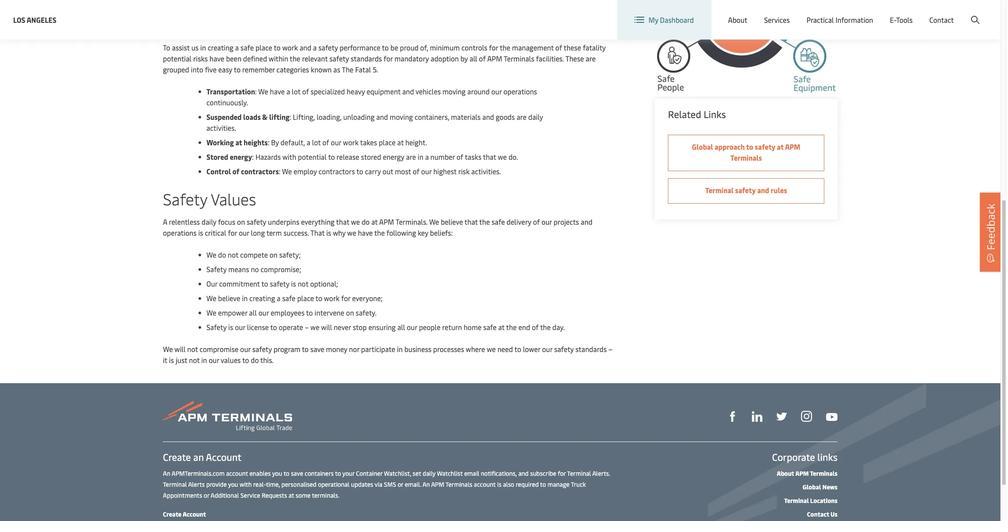 Task type: vqa. For each thing, say whether or not it's contained in the screenshot.
drivers
no



Task type: locate. For each thing, give the bounding box(es) containing it.
0 horizontal spatial energy
[[230, 152, 252, 162]]

create left an
[[163, 451, 191, 464]]

the left end at bottom right
[[506, 323, 517, 332]]

1 horizontal spatial with
[[283, 152, 296, 162]]

standards inside to assist us in creating a safe place to work and a safety performance to be proud of, minimum controls for the management of these fatality potential risks have been defined within the relevant safety standards for mandatory adoption by all of apm terminals facilities. these are grouped into five easy to remember categories known as the fatal 5.
[[351, 54, 382, 63]]

1 horizontal spatial believe
[[441, 217, 463, 227]]

operations down relentless
[[163, 228, 197, 238]]

will down intervene
[[321, 323, 332, 332]]

following
[[387, 228, 416, 238]]

our commitment to safety is not optional;
[[207, 279, 338, 289]]

0 horizontal spatial you
[[228, 481, 238, 489]]

at left some at the left bottom of the page
[[289, 492, 294, 500]]

we inside the : we have a lot of specialized heavy equipment and vehicles moving around our operations continuously.
[[258, 87, 268, 96]]

and inside to assist us in creating a safe place to work and a safety performance to be proud of, minimum controls for the management of these fatality potential risks have been defined within the relevant safety standards for mandatory adoption by all of apm terminals facilities. these are grouped into five easy to remember categories known as the fatal 5.
[[300, 43, 311, 52]]

with inside an apmterminals.com account enables you to save containers to your container watchlist, set daily watchlist email notifications, and subscribe for terminal alerts. terminal alerts provide you with real-time, personalised operational updates via sms or email. an apm terminals account is also required to manage truck appointments or additional service requests at some terminals.
[[240, 481, 252, 489]]

2 vertical spatial work
[[324, 294, 340, 303]]

need
[[498, 344, 513, 354]]

1 vertical spatial or
[[204, 492, 209, 500]]

1 vertical spatial potential
[[298, 152, 327, 162]]

0 horizontal spatial with
[[240, 481, 252, 489]]

0 horizontal spatial place
[[256, 43, 272, 52]]

tools
[[897, 15, 913, 25]]

to inside global approach to safety at apm terminals
[[747, 142, 754, 152]]

1 vertical spatial save
[[291, 470, 303, 478]]

creating inside to assist us in creating a safe place to work and a safety performance to be proud of, minimum controls for the management of these fatality potential risks have been defined within the relevant safety standards for mandatory adoption by all of apm terminals facilities. these are grouped into five easy to remember categories known as the fatal 5.
[[208, 43, 234, 52]]

a up been
[[235, 43, 239, 52]]

0 vertical spatial global
[[832, 8, 852, 18]]

contact for contact us
[[807, 511, 830, 519]]

0 vertical spatial on
[[237, 217, 245, 227]]

do inside the a relentless daily focus on safety underpins everything that we do at apm terminals. we believe that the safe delivery of our projects and operations is critical for our long term success. that is why we have the following key beliefs:
[[362, 217, 370, 227]]

our right lower
[[542, 344, 553, 354]]

and left the rules
[[758, 185, 770, 195]]

0 vertical spatial are
[[586, 54, 596, 63]]

of inside the : we have a lot of specialized heavy equipment and vehicles moving around our operations continuously.
[[302, 87, 309, 96]]

all
[[470, 54, 478, 63], [249, 308, 257, 318], [398, 323, 405, 332]]

2 horizontal spatial that
[[483, 152, 496, 162]]

approach
[[715, 142, 745, 152]]

apmt footer logo image
[[163, 401, 292, 432]]

apmterminals.com
[[172, 470, 225, 478]]

0 vertical spatial save
[[310, 344, 324, 354]]

of right delivery
[[533, 217, 540, 227]]

account right an
[[206, 451, 242, 464]]

a
[[235, 43, 239, 52], [313, 43, 317, 52], [287, 87, 290, 96], [307, 138, 310, 147], [425, 152, 429, 162], [277, 294, 281, 303]]

safety up the our
[[207, 265, 227, 274]]

not up just
[[187, 344, 198, 354]]

1 vertical spatial account
[[206, 451, 242, 464]]

practical
[[807, 15, 834, 25]]

at left terminals.
[[372, 217, 378, 227]]

term
[[267, 228, 282, 238]]

: down heights
[[252, 152, 254, 162]]

0 horizontal spatial contractors
[[241, 167, 279, 176]]

1 horizontal spatial daily
[[423, 470, 436, 478]]

operations
[[504, 87, 537, 96], [163, 228, 197, 238]]

of down loading,
[[323, 138, 329, 147]]

2 vertical spatial place
[[297, 294, 314, 303]]

youtube image
[[827, 413, 838, 421]]

0 vertical spatial an
[[163, 470, 170, 478]]

2 vertical spatial account
[[183, 511, 206, 519]]

work up the release
[[343, 138, 359, 147]]

1 vertical spatial place
[[379, 138, 396, 147]]

operations inside the : we have a lot of specialized heavy equipment and vehicles moving around our operations continuously.
[[504, 87, 537, 96]]

with down "default,"
[[283, 152, 296, 162]]

1 vertical spatial global
[[692, 142, 713, 152]]

1 vertical spatial about
[[777, 470, 795, 478]]

operations up goods
[[504, 87, 537, 96]]

1 vertical spatial contact
[[807, 511, 830, 519]]

– inside we will not compromise our safety program to save money nor participate in business processes where we need to lower our safety standards – it is just not in our values to do this.
[[609, 344, 613, 354]]

and down the : we have a lot of specialized heavy equipment and vehicles moving around our operations continuously.
[[376, 112, 388, 122]]

will up just
[[175, 344, 186, 354]]

watchlist
[[437, 470, 463, 478]]

0 horizontal spatial an
[[163, 470, 170, 478]]

safe right home
[[483, 323, 497, 332]]

fatality
[[583, 43, 606, 52]]

in right us
[[200, 43, 206, 52]]

safe inside the a relentless daily focus on safety underpins everything that we do at apm terminals. we believe that the safe delivery of our projects and operations is critical for our long term success. that is why we have the following key beliefs:
[[492, 217, 505, 227]]

about apm terminals link
[[777, 470, 838, 478]]

release
[[337, 152, 359, 162]]

is inside we will not compromise our safety program to save money nor participate in business processes where we need to lower our safety standards – it is just not in our values to do this.
[[169, 355, 174, 365]]

global for create an account
[[803, 483, 822, 492]]

safe left delivery
[[492, 217, 505, 227]]

1 vertical spatial an
[[423, 481, 430, 489]]

2 horizontal spatial are
[[586, 54, 596, 63]]

number
[[431, 152, 455, 162]]

1 vertical spatial believe
[[218, 294, 240, 303]]

stop
[[353, 323, 367, 332]]

be
[[391, 43, 398, 52]]

account down appointments
[[183, 511, 206, 519]]

1 horizontal spatial operations
[[504, 87, 537, 96]]

you up additional
[[228, 481, 238, 489]]

0 horizontal spatial on
[[237, 217, 245, 227]]

related links
[[668, 108, 726, 121]]

2 vertical spatial are
[[406, 152, 416, 162]]

energy down heights
[[230, 152, 252, 162]]

license
[[247, 323, 269, 332]]

energy up out
[[383, 152, 405, 162]]

creating up been
[[208, 43, 234, 52]]

never
[[334, 323, 351, 332]]

or
[[398, 481, 403, 489], [204, 492, 209, 500]]

is up we believe in creating a safe place to work for everyone; at bottom
[[291, 279, 296, 289]]

safety
[[163, 188, 207, 210], [207, 265, 227, 274], [207, 323, 227, 332]]

0 horizontal spatial contact
[[807, 511, 830, 519]]

terminal locations
[[785, 497, 838, 505]]

creating down our commitment to safety is not optional;
[[249, 294, 275, 303]]

within
[[269, 54, 288, 63]]

save inside an apmterminals.com account enables you to save containers to your container watchlist, set daily watchlist email notifications, and subscribe for terminal alerts. terminal alerts provide you with real-time, personalised operational updates via sms or email. an apm terminals account is also required to manage truck appointments or additional service requests at some terminals.
[[291, 470, 303, 478]]

apm
[[487, 54, 502, 63], [785, 142, 801, 152], [379, 217, 394, 227], [796, 470, 809, 478], [431, 481, 444, 489]]

our up the release
[[331, 138, 341, 147]]

0 vertical spatial do
[[362, 217, 370, 227]]

to
[[274, 43, 281, 52], [382, 43, 389, 52], [234, 65, 241, 74], [747, 142, 754, 152], [328, 152, 335, 162], [357, 167, 363, 176], [262, 279, 268, 289], [316, 294, 322, 303], [306, 308, 313, 318], [270, 323, 277, 332], [302, 344, 309, 354], [515, 344, 521, 354], [242, 355, 249, 365], [284, 470, 290, 478], [335, 470, 341, 478], [540, 481, 546, 489]]

a inside the : we have a lot of specialized heavy equipment and vehicles moving around our operations continuously.
[[287, 87, 290, 96]]

2 vertical spatial on
[[346, 308, 354, 318]]

to up personalised
[[284, 470, 290, 478]]

an apmterminals.com account enables you to save containers to your container watchlist, set daily watchlist email notifications, and subscribe for terminal alerts. terminal alerts provide you with real-time, personalised operational updates via sms or email. an apm terminals account is also required to manage truck appointments or additional service requests at some terminals.
[[163, 470, 610, 500]]

and inside the a relentless daily focus on safety underpins everything that we do at apm terminals. we believe that the safe delivery of our projects and operations is critical for our long term success. that is why we have the following key beliefs:
[[581, 217, 593, 227]]

safe
[[241, 43, 254, 52], [492, 217, 505, 227], [282, 294, 296, 303], [483, 323, 497, 332]]

us
[[191, 43, 199, 52]]

believe inside the a relentless daily focus on safety underpins everything that we do at apm terminals. we believe that the safe delivery of our projects and operations is critical for our long term success. that is why we have the following key beliefs:
[[441, 217, 463, 227]]

facebook image
[[728, 412, 738, 422]]

1 vertical spatial all
[[249, 308, 257, 318]]

0 horizontal spatial are
[[406, 152, 416, 162]]

an
[[163, 470, 170, 478], [423, 481, 430, 489]]

watchlist,
[[384, 470, 411, 478]]

save left money
[[310, 344, 324, 354]]

beliefs:
[[430, 228, 453, 238]]

values
[[221, 355, 241, 365]]

1 horizontal spatial –
[[609, 344, 613, 354]]

compromise;
[[261, 265, 301, 274]]

activities. inside : lifting, loading, unloading and moving containers, materials and goods are daily activities.
[[207, 123, 236, 133]]

1 vertical spatial operations
[[163, 228, 197, 238]]

our down empower
[[235, 323, 246, 332]]

0 vertical spatial moving
[[443, 87, 466, 96]]

safety means no compromise;
[[207, 265, 301, 274]]

1 vertical spatial are
[[517, 112, 527, 122]]

2 vertical spatial global
[[803, 483, 822, 492]]

relevant
[[302, 54, 328, 63]]

all right ensuring
[[398, 323, 405, 332]]

0 horizontal spatial will
[[175, 344, 186, 354]]

create for create account
[[163, 511, 182, 519]]

operate
[[279, 323, 303, 332]]

1 horizontal spatial potential
[[298, 152, 327, 162]]

via
[[375, 481, 383, 489]]

instagram image
[[801, 411, 812, 422]]

1 vertical spatial on
[[270, 250, 278, 260]]

: lifting, loading, unloading and moving containers, materials and goods are daily activities.
[[207, 112, 543, 133]]

safety left the rules
[[735, 185, 756, 195]]

have
[[210, 54, 224, 63], [270, 87, 285, 96], [358, 228, 373, 238]]

1 horizontal spatial you
[[272, 470, 282, 478]]

time,
[[266, 481, 280, 489]]

1 horizontal spatial contact
[[930, 15, 954, 25]]

daily right goods
[[529, 112, 543, 122]]

account right contact dropdown button
[[958, 8, 984, 18]]

2 horizontal spatial daily
[[529, 112, 543, 122]]

our left projects
[[542, 217, 552, 227]]

0 horizontal spatial potential
[[163, 54, 192, 63]]

on for compete
[[270, 250, 278, 260]]

0 vertical spatial safety
[[163, 188, 207, 210]]

1 horizontal spatial will
[[321, 323, 332, 332]]

0 horizontal spatial global
[[692, 142, 713, 152]]

in inside to assist us in creating a safe place to work and a safety performance to be proud of, minimum controls for the management of these fatality potential risks have been defined within the relevant safety standards for mandatory adoption by all of apm terminals facilities. these are grouped into five easy to remember categories known as the fatal 5.
[[200, 43, 206, 52]]

a down our commitment to safety is not optional;
[[277, 294, 281, 303]]

0 vertical spatial you
[[272, 470, 282, 478]]

our left people
[[407, 323, 417, 332]]

fill 44 link
[[777, 411, 787, 422]]

an right email.
[[423, 481, 430, 489]]

continuously.
[[207, 98, 248, 107]]

activities. down suspended
[[207, 123, 236, 133]]

2 horizontal spatial do
[[362, 217, 370, 227]]

are inside : lifting, loading, unloading and moving containers, materials and goods are daily activities.
[[517, 112, 527, 122]]

1 horizontal spatial do
[[251, 355, 259, 365]]

that for terminals.
[[465, 217, 478, 227]]

place inside to assist us in creating a safe place to work and a safety performance to be proud of, minimum controls for the management of these fatality potential risks have been defined within the relevant safety standards for mandatory adoption by all of apm terminals facilities. these are grouped into five easy to remember categories known as the fatal 5.
[[256, 43, 272, 52]]

dashboard
[[660, 15, 694, 25]]

safety
[[319, 43, 338, 52], [330, 54, 349, 63], [755, 142, 776, 152], [735, 185, 756, 195], [247, 217, 266, 227], [270, 279, 290, 289], [252, 344, 272, 354], [554, 344, 574, 354]]

2 horizontal spatial place
[[379, 138, 396, 147]]

to down optional;
[[316, 294, 322, 303]]

feedback
[[984, 204, 998, 250]]

or down the alerts
[[204, 492, 209, 500]]

at inside global approach to safety at apm terminals
[[777, 142, 784, 152]]

1 vertical spatial will
[[175, 344, 186, 354]]

are for : lifting, loading, unloading and moving containers, materials and goods are daily activities.
[[517, 112, 527, 122]]

location
[[776, 8, 803, 18]]

global menu button
[[812, 0, 880, 26]]

my
[[649, 15, 659, 25]]

focus
[[218, 217, 235, 227]]

work up within
[[282, 43, 298, 52]]

2 vertical spatial create
[[163, 511, 182, 519]]

been
[[226, 54, 242, 63]]

0 horizontal spatial account
[[226, 470, 248, 478]]

global for to assist us in creating a safe place to work and a safety performance to be proud of, minimum controls for the management of these fatality potential risks have been defined within the relevant safety standards for mandatory adoption by all of apm terminals facilities. these are grouped into five easy to remember categories known as the fatal 5.
[[692, 142, 713, 152]]

updates
[[351, 481, 373, 489]]

safe up the employees
[[282, 294, 296, 303]]

1 vertical spatial do
[[218, 250, 226, 260]]

apm inside global approach to safety at apm terminals
[[785, 142, 801, 152]]

1 horizontal spatial that
[[465, 217, 478, 227]]

work inside to assist us in creating a safe place to work and a safety performance to be proud of, minimum controls for the management of these fatality potential risks have been defined within the relevant safety standards for mandatory adoption by all of apm terminals facilities. these are grouped into five easy to remember categories known as the fatal 5.
[[282, 43, 298, 52]]

the left following
[[374, 228, 385, 238]]

contractors
[[241, 167, 279, 176], [319, 167, 355, 176]]

email.
[[405, 481, 421, 489]]

to right license
[[270, 323, 277, 332]]

account down email
[[474, 481, 496, 489]]

we empower all our employees to intervene on safety.
[[207, 308, 377, 318]]

apm terminals approach to safety image
[[655, 0, 838, 96]]

2 horizontal spatial all
[[470, 54, 478, 63]]

: down remember at top
[[255, 87, 257, 96]]

0 horizontal spatial save
[[291, 470, 303, 478]]

enables
[[250, 470, 271, 478]]

all right by
[[470, 54, 478, 63]]

to left your
[[335, 470, 341, 478]]

defined
[[243, 54, 267, 63]]

on inside the a relentless daily focus on safety underpins everything that we do at apm terminals. we believe that the safe delivery of our projects and operations is critical for our long term success. that is why we have the following key beliefs:
[[237, 217, 245, 227]]

terminals.
[[312, 492, 340, 500]]

or right sms
[[398, 481, 403, 489]]

0 vertical spatial work
[[282, 43, 298, 52]]

2 horizontal spatial global
[[832, 8, 852, 18]]

contact us link
[[807, 511, 838, 519]]

0 horizontal spatial believe
[[218, 294, 240, 303]]

operational
[[318, 481, 350, 489]]

save up personalised
[[291, 470, 303, 478]]

2 contractors from the left
[[319, 167, 355, 176]]

1 horizontal spatial activities.
[[472, 167, 501, 176]]

day.
[[553, 323, 565, 332]]

lot right "default,"
[[312, 138, 321, 147]]

have inside to assist us in creating a safe place to work and a safety performance to be proud of, minimum controls for the management of these fatality potential risks have been defined within the relevant safety standards for mandatory adoption by all of apm terminals facilities. these are grouped into five easy to remember categories known as the fatal 5.
[[210, 54, 224, 63]]

and right projects
[[581, 217, 593, 227]]

everything
[[301, 217, 335, 227]]

1 horizontal spatial standards
[[576, 344, 607, 354]]

have inside the a relentless daily focus on safety underpins everything that we do at apm terminals. we believe that the safe delivery of our projects and operations is critical for our long term success. that is why we have the following key beliefs:
[[358, 228, 373, 238]]

1 vertical spatial safety
[[207, 265, 227, 274]]

1 horizontal spatial about
[[777, 470, 795, 478]]

1 vertical spatial moving
[[390, 112, 413, 122]]

&
[[262, 112, 268, 122]]

safety;
[[279, 250, 301, 260]]

0 horizontal spatial about
[[728, 15, 748, 25]]

1 horizontal spatial global
[[803, 483, 822, 492]]

0 vertical spatial standards
[[351, 54, 382, 63]]

minimum
[[430, 43, 460, 52]]

0 vertical spatial creating
[[208, 43, 234, 52]]

safety right approach
[[755, 142, 776, 152]]

a
[[163, 217, 167, 227]]

contact for contact
[[930, 15, 954, 25]]

we down remember at top
[[258, 87, 268, 96]]

1 vertical spatial have
[[270, 87, 285, 96]]

to down been
[[234, 65, 241, 74]]

at inside an apmterminals.com account enables you to save containers to your container watchlist, set daily watchlist email notifications, and subscribe for terminal alerts. terminal alerts provide you with real-time, personalised operational updates via sms or email. an apm terminals account is also required to manage truck appointments or additional service requests at some terminals.
[[289, 492, 294, 500]]

for
[[489, 43, 498, 52], [384, 54, 393, 63], [228, 228, 237, 238], [341, 294, 351, 303], [558, 470, 566, 478]]

working
[[207, 138, 234, 147]]

0 horizontal spatial that
[[336, 217, 349, 227]]

do inside we will not compromise our safety program to save money nor participate in business processes where we need to lower our safety standards – it is just not in our values to do this.
[[251, 355, 259, 365]]

1 vertical spatial standards
[[576, 344, 607, 354]]

1 vertical spatial daily
[[202, 217, 216, 227]]

operations inside the a relentless daily focus on safety underpins everything that we do at apm terminals. we believe that the safe delivery of our projects and operations is critical for our long term success. that is why we have the following key beliefs:
[[163, 228, 197, 238]]

at up the rules
[[777, 142, 784, 152]]

1 vertical spatial you
[[228, 481, 238, 489]]

home
[[464, 323, 482, 332]]

a down the categories
[[287, 87, 290, 96]]

safe up defined
[[241, 43, 254, 52]]

login / create account link
[[897, 0, 984, 26]]

0 horizontal spatial standards
[[351, 54, 382, 63]]

that for number
[[483, 152, 496, 162]]

at up need
[[499, 323, 505, 332]]

we
[[498, 152, 507, 162], [351, 217, 360, 227], [347, 228, 356, 238], [311, 323, 320, 332], [487, 344, 496, 354]]

a up relevant
[[313, 43, 317, 52]]

on
[[237, 217, 245, 227], [270, 250, 278, 260], [346, 308, 354, 318]]

0 vertical spatial daily
[[529, 112, 543, 122]]

employ
[[294, 167, 317, 176]]

safety for safety is our license to operate – we will never stop ensuring all our people return home safe at the end of the day.
[[207, 323, 227, 332]]

safety down empower
[[207, 323, 227, 332]]

and up relevant
[[300, 43, 311, 52]]

safety.
[[356, 308, 377, 318]]

with up service
[[240, 481, 252, 489]]

we left employ
[[282, 167, 292, 176]]

apm inside the a relentless daily focus on safety underpins everything that we do at apm terminals. we believe that the safe delivery of our projects and operations is critical for our long term success. that is why we have the following key beliefs:
[[379, 217, 394, 227]]

1 vertical spatial create
[[163, 451, 191, 464]]

1 horizontal spatial on
[[270, 250, 278, 260]]

0 vertical spatial create
[[937, 8, 957, 18]]

heights
[[244, 138, 268, 147]]

will
[[321, 323, 332, 332], [175, 344, 186, 354]]

2 vertical spatial all
[[398, 323, 405, 332]]

we up the it
[[163, 344, 173, 354]]

safety up as
[[330, 54, 349, 63]]

0 vertical spatial believe
[[441, 217, 463, 227]]

1 horizontal spatial or
[[398, 481, 403, 489]]

participate
[[361, 344, 395, 354]]

global inside global approach to safety at apm terminals
[[692, 142, 713, 152]]

menu
[[853, 8, 872, 18]]



Task type: describe. For each thing, give the bounding box(es) containing it.
by
[[461, 54, 468, 63]]

1 vertical spatial activities.
[[472, 167, 501, 176]]

1 vertical spatial account
[[474, 481, 496, 489]]

we down critical
[[207, 250, 216, 260]]

alerts.
[[593, 470, 610, 478]]

services
[[764, 15, 790, 25]]

to left intervene
[[306, 308, 313, 318]]

for left 'everyone;'
[[341, 294, 351, 303]]

relentless
[[169, 217, 200, 227]]

set
[[413, 470, 421, 478]]

global approach to safety at apm terminals
[[692, 142, 801, 163]]

2 energy from the left
[[383, 152, 405, 162]]

not right just
[[189, 355, 200, 365]]

in down "commitment" at the left of the page
[[242, 294, 248, 303]]

critical
[[205, 228, 226, 238]]

our down compromise
[[209, 355, 219, 365]]

lifting,
[[293, 112, 315, 122]]

we believe in creating a safe place to work for everyone;
[[207, 294, 383, 303]]

lot inside the : we have a lot of specialized heavy equipment and vehicles moving around our operations continuously.
[[292, 87, 301, 96]]

los angeles
[[13, 15, 56, 24]]

transportation
[[207, 87, 255, 96]]

daily inside the a relentless daily focus on safety underpins everything that we do at apm terminals. we believe that the safe delivery of our projects and operations is critical for our long term success. that is why we have the following key beliefs:
[[202, 217, 216, 227]]

we down the our
[[207, 294, 216, 303]]

information
[[836, 15, 874, 25]]

switch
[[754, 8, 775, 18]]

sms
[[384, 481, 396, 489]]

2 horizontal spatial on
[[346, 308, 354, 318]]

to down the safety means no compromise;
[[262, 279, 268, 289]]

of right end at bottom right
[[532, 323, 539, 332]]

that
[[310, 228, 325, 238]]

business
[[405, 344, 432, 354]]

terminal safety and rules
[[706, 185, 787, 195]]

unloading
[[343, 112, 375, 122]]

1 horizontal spatial place
[[297, 294, 314, 303]]

links
[[818, 451, 838, 464]]

0 vertical spatial account
[[958, 8, 984, 18]]

of left tasks
[[457, 152, 464, 162]]

no
[[251, 265, 259, 274]]

goods
[[496, 112, 515, 122]]

our up license
[[259, 308, 269, 318]]

key
[[418, 228, 429, 238]]

optional;
[[310, 279, 338, 289]]

on for focus
[[237, 217, 245, 227]]

a left "number"
[[425, 152, 429, 162]]

instagram link
[[801, 411, 812, 422]]

safety for safety means no compromise;
[[207, 265, 227, 274]]

controls
[[462, 43, 488, 52]]

the left management
[[500, 43, 511, 52]]

: inside : lifting, loading, unloading and moving containers, materials and goods are daily activities.
[[290, 112, 291, 122]]

underpins
[[268, 217, 299, 227]]

apm inside to assist us in creating a safe place to work and a safety performance to be proud of, minimum controls for the management of these fatality potential risks have been defined within the relevant safety standards for mandatory adoption by all of apm terminals facilities. these are grouped into five easy to remember categories known as the fatal 5.
[[487, 54, 502, 63]]

0 horizontal spatial –
[[305, 323, 309, 332]]

end
[[519, 323, 530, 332]]

risks
[[193, 54, 208, 63]]

practical information
[[807, 15, 874, 25]]

1 vertical spatial work
[[343, 138, 359, 147]]

our up values
[[240, 344, 251, 354]]

safety up this.
[[252, 344, 272, 354]]

1 horizontal spatial lot
[[312, 138, 321, 147]]

not up we believe in creating a safe place to work for everyone; at bottom
[[298, 279, 309, 289]]

we do not compete on safety;
[[207, 250, 301, 260]]

los
[[13, 15, 25, 24]]

we right everything
[[351, 217, 360, 227]]

in left business
[[397, 344, 403, 354]]

safety down the 'compromise;'
[[270, 279, 290, 289]]

safe inside to assist us in creating a safe place to work and a safety performance to be proud of, minimum controls for the management of these fatality potential risks have been defined within the relevant safety standards for mandatory adoption by all of apm terminals facilities. these are grouped into five easy to remember categories known as the fatal 5.
[[241, 43, 254, 52]]

potential inside to assist us in creating a safe place to work and a safety performance to be proud of, minimum controls for the management of these fatality potential risks have been defined within the relevant safety standards for mandatory adoption by all of apm terminals facilities. these are grouped into five easy to remember categories known as the fatal 5.
[[163, 54, 192, 63]]

in down "height."
[[418, 152, 424, 162]]

to left the release
[[328, 152, 335, 162]]

service
[[241, 492, 260, 500]]

at inside the a relentless daily focus on safety underpins everything that we do at apm terminals. we believe that the safe delivery of our projects and operations is critical for our long term success. that is why we have the following key beliefs:
[[372, 217, 378, 227]]

our inside the : we have a lot of specialized heavy equipment and vehicles moving around our operations continuously.
[[492, 87, 502, 96]]

1 horizontal spatial all
[[398, 323, 405, 332]]

takes
[[360, 138, 377, 147]]

0 horizontal spatial or
[[204, 492, 209, 500]]

not up "means"
[[228, 250, 239, 260]]

and left goods
[[483, 112, 494, 122]]

of inside the a relentless daily focus on safety underpins everything that we do at apm terminals. we believe that the safe delivery of our projects and operations is critical for our long term success. that is why we have the following key beliefs:
[[533, 217, 540, 227]]

: down hazards on the left top of page
[[279, 167, 281, 176]]

is inside an apmterminals.com account enables you to save containers to your container watchlist, set daily watchlist email notifications, and subscribe for terminal alerts. terminal alerts provide you with real-time, personalised operational updates via sms or email. an apm terminals account is also required to manage truck appointments or additional service requests at some terminals.
[[497, 481, 502, 489]]

adoption
[[431, 54, 459, 63]]

us
[[831, 511, 838, 519]]

terminal safety and rules link
[[668, 178, 825, 204]]

for right controls
[[489, 43, 498, 52]]

and inside an apmterminals.com account enables you to save containers to your container watchlist, set daily watchlist email notifications, and subscribe for terminal alerts. terminal alerts provide you with real-time, personalised operational updates via sms or email. an apm terminals account is also required to manage truck appointments or additional service requests at some terminals.
[[519, 470, 529, 478]]

our left highest
[[421, 167, 432, 176]]

performance
[[340, 43, 381, 52]]

facilities.
[[536, 54, 564, 63]]

daily inside : lifting, loading, unloading and moving containers, materials and goods are daily activities.
[[529, 112, 543, 122]]

terminals up global news link
[[810, 470, 838, 478]]

success.
[[284, 228, 309, 238]]

the left delivery
[[480, 217, 490, 227]]

empower
[[218, 308, 247, 318]]

1 vertical spatial creating
[[249, 294, 275, 303]]

intervene
[[315, 308, 344, 318]]

of right control
[[233, 167, 240, 176]]

have inside the : we have a lot of specialized heavy equipment and vehicles moving around our operations continuously.
[[270, 87, 285, 96]]

why
[[333, 228, 346, 238]]

equipment
[[367, 87, 401, 96]]

terminals inside to assist us in creating a safe place to work and a safety performance to be proud of, minimum controls for the management of these fatality potential risks have been defined within the relevant safety standards for mandatory adoption by all of apm terminals facilities. these are grouped into five easy to remember categories known as the fatal 5.
[[504, 54, 535, 63]]

1 energy from the left
[[230, 152, 252, 162]]

employees
[[271, 308, 305, 318]]

moving inside the : we have a lot of specialized heavy equipment and vehicles moving around our operations continuously.
[[443, 87, 466, 96]]

of down controls
[[479, 54, 486, 63]]

terminal inside terminal safety and rules link
[[706, 185, 734, 195]]

the up the categories
[[290, 54, 300, 63]]

apm inside an apmterminals.com account enables you to save containers to your container watchlist, set daily watchlist email notifications, and subscribe for terminal alerts. terminal alerts provide you with real-time, personalised operational updates via sms or email. an apm terminals account is also required to manage truck appointments or additional service requests at some terminals.
[[431, 481, 444, 489]]

about for about apm terminals
[[777, 470, 795, 478]]

for down be
[[384, 54, 393, 63]]

safety down day. at the bottom right of page
[[554, 344, 574, 354]]

we right why
[[347, 228, 356, 238]]

0 horizontal spatial all
[[249, 308, 257, 318]]

1 contractors from the left
[[241, 167, 279, 176]]

we left empower
[[207, 308, 216, 318]]

you tube link
[[827, 411, 838, 422]]

to
[[163, 43, 170, 52]]

news
[[823, 483, 838, 492]]

safety up relevant
[[319, 43, 338, 52]]

long
[[251, 228, 265, 238]]

to left be
[[382, 43, 389, 52]]

standards inside we will not compromise our safety program to save money nor participate in business processes where we need to lower our safety standards – it is just not in our values to do this.
[[576, 344, 607, 354]]

materials
[[451, 112, 481, 122]]

our left long
[[239, 228, 249, 238]]

are inside to assist us in creating a safe place to work and a safety performance to be proud of, minimum controls for the management of these fatality potential risks have been defined within the relevant safety standards for mandatory adoption by all of apm terminals facilities. these are grouped into five easy to remember categories known as the fatal 5.
[[586, 54, 596, 63]]

global inside global menu button
[[832, 8, 852, 18]]

terminals.
[[396, 217, 428, 227]]

of right most
[[413, 167, 420, 176]]

corporate
[[772, 451, 816, 464]]

manage
[[548, 481, 570, 489]]

daily inside an apmterminals.com account enables you to save containers to your container watchlist, set daily watchlist email notifications, and subscribe for terminal alerts. terminal alerts provide you with real-time, personalised operational updates via sms or email. an apm terminals account is also required to manage truck appointments or additional service requests at some terminals.
[[423, 470, 436, 478]]

a right "default,"
[[307, 138, 310, 147]]

1 horizontal spatial an
[[423, 481, 430, 489]]

safety values
[[163, 188, 260, 210]]

locations
[[811, 497, 838, 505]]

create for create an account
[[163, 451, 191, 464]]

are for stored energy : hazards with potential to release stored energy are in a number of tasks that we do.
[[406, 152, 416, 162]]

e-tools button
[[890, 0, 913, 40]]

0 horizontal spatial do
[[218, 250, 226, 260]]

links
[[704, 108, 726, 121]]

my dashboard
[[649, 15, 694, 25]]

required
[[516, 481, 539, 489]]

and inside the : we have a lot of specialized heavy equipment and vehicles moving around our operations continuously.
[[402, 87, 414, 96]]

we inside we will not compromise our safety program to save money nor participate in business processes where we need to lower our safety standards – it is just not in our values to do this.
[[163, 344, 173, 354]]

will inside we will not compromise our safety program to save money nor participate in business processes where we need to lower our safety standards – it is just not in our values to do this.
[[175, 344, 186, 354]]

create inside "login / create account" link
[[937, 8, 957, 18]]

twitter image
[[777, 412, 787, 422]]

we left do.
[[498, 152, 507, 162]]

switch location
[[754, 8, 803, 18]]

create an account
[[163, 451, 242, 464]]

login
[[913, 8, 930, 18]]

0 vertical spatial with
[[283, 152, 296, 162]]

default,
[[281, 138, 305, 147]]

safety inside the a relentless daily focus on safety underpins everything that we do at apm terminals. we believe that the safe delivery of our projects and operations is critical for our long term success. that is why we have the following key beliefs:
[[247, 217, 266, 227]]

to left carry
[[357, 167, 363, 176]]

safety is our license to operate – we will never stop ensuring all our people return home safe at the end of the day.
[[207, 323, 565, 332]]

values
[[211, 188, 256, 210]]

login / create account
[[913, 8, 984, 18]]

all inside to assist us in creating a safe place to work and a safety performance to be proud of, minimum controls for the management of these fatality potential risks have been defined within the relevant safety standards for mandatory adoption by all of apm terminals facilities. these are grouped into five easy to remember categories known as the fatal 5.
[[470, 54, 478, 63]]

safety inside global approach to safety at apm terminals
[[755, 142, 776, 152]]

to up within
[[274, 43, 281, 52]]

to right the program
[[302, 344, 309, 354]]

related
[[668, 108, 702, 121]]

: left the by
[[268, 138, 270, 147]]

at left heights
[[235, 138, 242, 147]]

of left these at the right top
[[556, 43, 562, 52]]

create account
[[163, 511, 206, 519]]

for inside the a relentless daily focus on safety underpins everything that we do at apm terminals. we believe that the safe delivery of our projects and operations is critical for our long term success. that is why we have the following key beliefs:
[[228, 228, 237, 238]]

by
[[271, 138, 279, 147]]

we inside we will not compromise our safety program to save money nor participate in business processes where we need to lower our safety standards – it is just not in our values to do this.
[[487, 344, 496, 354]]

1 horizontal spatial work
[[324, 294, 340, 303]]

e-tools
[[890, 15, 913, 25]]

to right need
[[515, 344, 521, 354]]

loads
[[243, 112, 261, 122]]

global menu
[[832, 8, 872, 18]]

is down empower
[[228, 323, 233, 332]]

terminals inside an apmterminals.com account enables you to save containers to your container watchlist, set daily watchlist email notifications, and subscribe for terminal alerts. terminal alerts provide you with real-time, personalised operational updates via sms or email. an apm terminals account is also required to manage truck appointments or additional service requests at some terminals.
[[446, 481, 473, 489]]

truck
[[571, 481, 586, 489]]

0 vertical spatial will
[[321, 323, 332, 332]]

services button
[[764, 0, 790, 40]]

stored
[[207, 152, 228, 162]]

0 vertical spatial account
[[226, 470, 248, 478]]

is left why
[[326, 228, 331, 238]]

terminals inside global approach to safety at apm terminals
[[731, 153, 762, 163]]

these
[[564, 43, 581, 52]]

five
[[205, 65, 217, 74]]

about for about
[[728, 15, 748, 25]]

in down compromise
[[201, 355, 207, 365]]

: inside the : we have a lot of specialized heavy equipment and vehicles moving around our operations continuously.
[[255, 87, 257, 96]]

0 vertical spatial or
[[398, 481, 403, 489]]

as
[[334, 65, 340, 74]]

risk
[[459, 167, 470, 176]]

to right values
[[242, 355, 249, 365]]

we down intervene
[[311, 323, 320, 332]]

return
[[442, 323, 462, 332]]

to down subscribe
[[540, 481, 546, 489]]

the left day. at the bottom right of page
[[540, 323, 551, 332]]

management
[[512, 43, 554, 52]]

processes
[[433, 344, 464, 354]]

contact button
[[930, 0, 954, 40]]

is left critical
[[198, 228, 203, 238]]

easy
[[218, 65, 232, 74]]

fatal
[[355, 65, 371, 74]]

we inside the a relentless daily focus on safety underpins everything that we do at apm terminals. we believe that the safe delivery of our projects and operations is critical for our long term success. that is why we have the following key beliefs:
[[429, 217, 439, 227]]

hazards
[[256, 152, 281, 162]]

about apm terminals
[[777, 470, 838, 478]]

moving inside : lifting, loading, unloading and moving containers, materials and goods are daily activities.
[[390, 112, 413, 122]]

safety for safety values
[[163, 188, 207, 210]]

of,
[[420, 43, 428, 52]]

at left "height."
[[397, 138, 404, 147]]

save inside we will not compromise our safety program to save money nor participate in business processes where we need to lower our safety standards – it is just not in our values to do this.
[[310, 344, 324, 354]]

linkedin image
[[752, 412, 763, 422]]

for inside an apmterminals.com account enables you to save containers to your container watchlist, set daily watchlist email notifications, and subscribe for terminal alerts. terminal alerts provide you with real-time, personalised operational updates via sms or email. an apm terminals account is also required to manage truck appointments or additional service requests at some terminals.
[[558, 470, 566, 478]]



